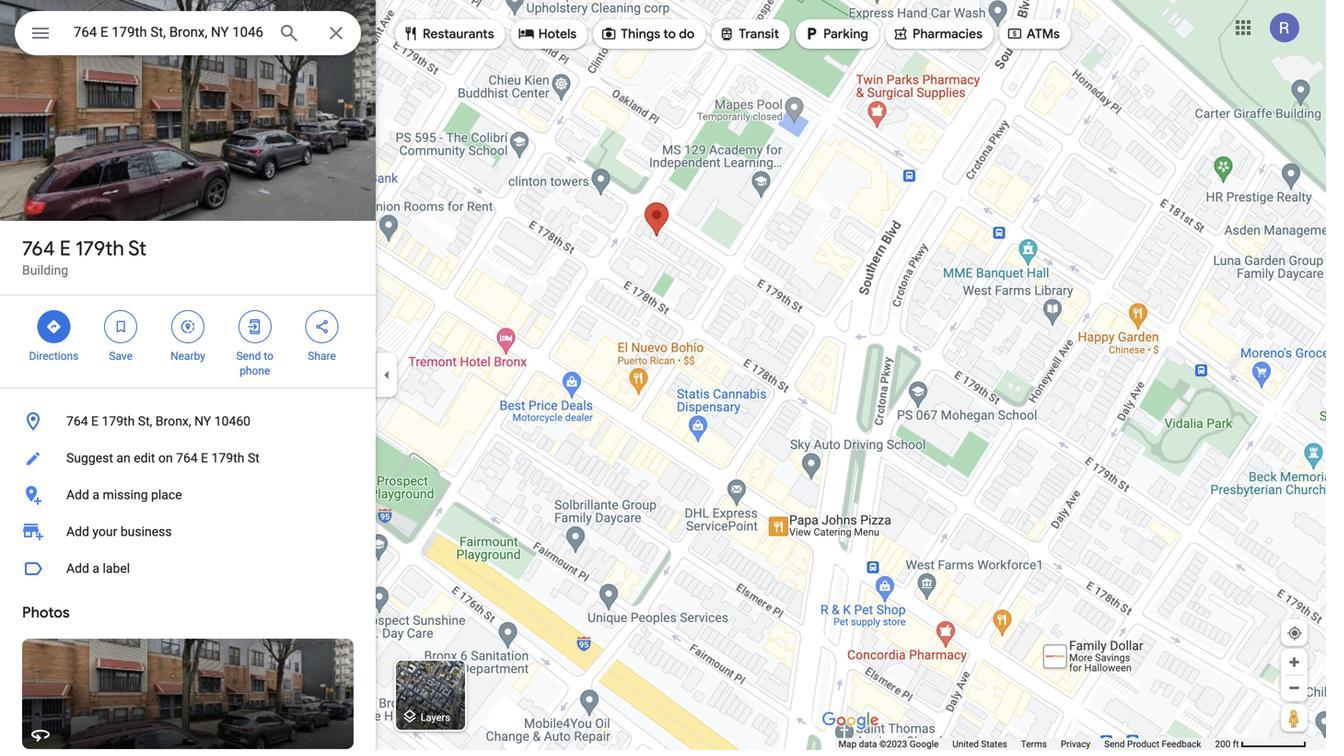 Task type: locate. For each thing, give the bounding box(es) containing it.
to inside send to phone
[[264, 350, 274, 363]]

a inside button
[[92, 488, 100, 503]]

2 vertical spatial 179th
[[212, 451, 245, 466]]

a inside 'button'
[[92, 562, 100, 577]]

add left your
[[66, 525, 89, 540]]

0 horizontal spatial 764
[[22, 236, 55, 262]]

1 vertical spatial a
[[92, 562, 100, 577]]

zoom in image
[[1288, 656, 1302, 670]]

179th
[[76, 236, 124, 262], [102, 414, 135, 429], [212, 451, 245, 466]]

send to phone
[[236, 350, 274, 378]]


[[804, 23, 820, 44]]

0 horizontal spatial send
[[236, 350, 261, 363]]

hotels
[[539, 26, 577, 42]]

0 vertical spatial to
[[664, 26, 676, 42]]

 button
[[15, 11, 66, 59]]

a left missing
[[92, 488, 100, 503]]

 transit
[[719, 23, 780, 44]]

 parking
[[804, 23, 869, 44]]

add
[[66, 488, 89, 503], [66, 525, 89, 540], [66, 562, 89, 577]]

764 inside button
[[176, 451, 198, 466]]

1 horizontal spatial to
[[664, 26, 676, 42]]

add inside button
[[66, 488, 89, 503]]


[[113, 317, 129, 337]]

edit
[[134, 451, 155, 466]]

collapse side panel image
[[377, 365, 397, 386]]

764 e 179th st, bronx, ny 10460
[[66, 414, 251, 429]]

179th inside button
[[102, 414, 135, 429]]

united states
[[953, 739, 1008, 750]]

footer
[[839, 739, 1216, 751]]

1 a from the top
[[92, 488, 100, 503]]


[[893, 23, 909, 44]]

0 vertical spatial send
[[236, 350, 261, 363]]

0 horizontal spatial to
[[264, 350, 274, 363]]

send
[[236, 350, 261, 363], [1105, 739, 1126, 750]]

2 vertical spatial 764
[[176, 451, 198, 466]]

layers
[[421, 713, 450, 724]]

0 vertical spatial st
[[128, 236, 147, 262]]

179th inside 764 e 179th st building
[[76, 236, 124, 262]]

0 vertical spatial e
[[60, 236, 71, 262]]

 hotels
[[518, 23, 577, 44]]

st down 10460
[[248, 451, 260, 466]]

add a missing place
[[66, 488, 182, 503]]

google maps element
[[0, 0, 1327, 751]]

footer inside "google maps" element
[[839, 739, 1216, 751]]

send inside send to phone
[[236, 350, 261, 363]]

send product feedback
[[1105, 739, 1202, 750]]

e up building
[[60, 236, 71, 262]]

map
[[839, 739, 857, 750]]

add a label
[[66, 562, 130, 577]]

1 horizontal spatial e
[[91, 414, 99, 429]]

add inside "link"
[[66, 525, 89, 540]]

a
[[92, 488, 100, 503], [92, 562, 100, 577]]

2 vertical spatial add
[[66, 562, 89, 577]]

add down suggest
[[66, 488, 89, 503]]

send product feedback button
[[1105, 739, 1202, 751]]

e inside button
[[91, 414, 99, 429]]

179th down 10460
[[212, 451, 245, 466]]

2 add from the top
[[66, 525, 89, 540]]

add left label
[[66, 562, 89, 577]]

suggest
[[66, 451, 113, 466]]

share
[[308, 350, 336, 363]]

st
[[128, 236, 147, 262], [248, 451, 260, 466]]

suggest an edit on 764 e 179th st button
[[0, 440, 376, 477]]

1 horizontal spatial send
[[1105, 739, 1126, 750]]

an
[[116, 451, 131, 466]]

a for missing
[[92, 488, 100, 503]]

to up 'phone'
[[264, 350, 274, 363]]

building
[[22, 263, 68, 278]]

e
[[60, 236, 71, 262], [91, 414, 99, 429], [201, 451, 208, 466]]

179th left st,
[[102, 414, 135, 429]]

0 vertical spatial add
[[66, 488, 89, 503]]

add inside 'button'
[[66, 562, 89, 577]]

states
[[982, 739, 1008, 750]]

0 vertical spatial 179th
[[76, 236, 124, 262]]

1 vertical spatial st
[[248, 451, 260, 466]]

to
[[664, 26, 676, 42], [264, 350, 274, 363]]

1 vertical spatial send
[[1105, 739, 1126, 750]]

add for add a label
[[66, 562, 89, 577]]

e for st
[[60, 236, 71, 262]]

2 horizontal spatial e
[[201, 451, 208, 466]]

179th for st
[[76, 236, 124, 262]]

1 horizontal spatial 764
[[66, 414, 88, 429]]

1 horizontal spatial st
[[248, 451, 260, 466]]

None field
[[74, 21, 264, 43]]

0 horizontal spatial e
[[60, 236, 71, 262]]

directions
[[29, 350, 79, 363]]

3 add from the top
[[66, 562, 89, 577]]

add your business
[[66, 525, 172, 540]]

764 up building
[[22, 236, 55, 262]]

to left do
[[664, 26, 676, 42]]

footer containing map data ©2023 google
[[839, 739, 1216, 751]]

google account: ruby anderson  
(rubyanndersson@gmail.com) image
[[1271, 13, 1300, 43]]

1 vertical spatial add
[[66, 525, 89, 540]]

nearby
[[171, 350, 205, 363]]

2 horizontal spatial 764
[[176, 451, 198, 466]]

764 inside button
[[66, 414, 88, 429]]

to inside  things to do
[[664, 26, 676, 42]]

764
[[22, 236, 55, 262], [66, 414, 88, 429], [176, 451, 198, 466]]

1 add from the top
[[66, 488, 89, 503]]

0 vertical spatial 764
[[22, 236, 55, 262]]

764 up suggest
[[66, 414, 88, 429]]

1 vertical spatial 764
[[66, 414, 88, 429]]

label
[[103, 562, 130, 577]]

restaurants
[[423, 26, 494, 42]]

a left label
[[92, 562, 100, 577]]


[[1007, 23, 1024, 44]]

send left product
[[1105, 739, 1126, 750]]

764 right on
[[176, 451, 198, 466]]

1 vertical spatial e
[[91, 414, 99, 429]]


[[518, 23, 535, 44]]

e inside 764 e 179th st building
[[60, 236, 71, 262]]

a for label
[[92, 562, 100, 577]]

your
[[92, 525, 117, 540]]

photos
[[22, 604, 70, 623]]

st up 
[[128, 236, 147, 262]]


[[247, 317, 263, 337]]

st inside 764 e 179th st building
[[128, 236, 147, 262]]

764 e 179th st main content
[[0, 0, 376, 751]]

764 E 179th St, Bronx, NY 10460 field
[[15, 11, 361, 55]]

e down ny
[[201, 451, 208, 466]]

things
[[621, 26, 661, 42]]

united
[[953, 739, 979, 750]]

1 vertical spatial 179th
[[102, 414, 135, 429]]

1 vertical spatial to
[[264, 350, 274, 363]]

send for send to phone
[[236, 350, 261, 363]]

2 a from the top
[[92, 562, 100, 577]]

bronx,
[[156, 414, 191, 429]]

 search field
[[15, 11, 361, 59]]

179th up 
[[76, 236, 124, 262]]


[[46, 317, 62, 337]]

add your business link
[[0, 514, 376, 551]]

data
[[859, 739, 878, 750]]

764 inside 764 e 179th st building
[[22, 236, 55, 262]]

on
[[158, 451, 173, 466]]

atms
[[1027, 26, 1060, 42]]

send inside button
[[1105, 739, 1126, 750]]

0 vertical spatial a
[[92, 488, 100, 503]]

e up suggest
[[91, 414, 99, 429]]

2 vertical spatial e
[[201, 451, 208, 466]]

0 horizontal spatial st
[[128, 236, 147, 262]]

business
[[121, 525, 172, 540]]

send up 'phone'
[[236, 350, 261, 363]]

764 for st,
[[66, 414, 88, 429]]

200
[[1216, 739, 1231, 750]]



Task type: vqa. For each thing, say whether or not it's contained in the screenshot.


Task type: describe. For each thing, give the bounding box(es) containing it.
st,
[[138, 414, 152, 429]]

 restaurants
[[403, 23, 494, 44]]


[[601, 23, 617, 44]]

actions for 764 e 179th st region
[[0, 296, 376, 388]]

do
[[679, 26, 695, 42]]

privacy
[[1061, 739, 1091, 750]]

parking
[[824, 26, 869, 42]]

none field inside 764 e 179th st, bronx, ny 10460 field
[[74, 21, 264, 43]]

e inside button
[[201, 451, 208, 466]]

pharmacies
[[913, 26, 983, 42]]


[[403, 23, 419, 44]]

privacy button
[[1061, 739, 1091, 751]]

united states button
[[953, 739, 1008, 751]]

place
[[151, 488, 182, 503]]

764 e 179th st building
[[22, 236, 147, 278]]

phone
[[240, 365, 270, 378]]

200 ft
[[1216, 739, 1240, 750]]


[[29, 20, 52, 47]]

terms button
[[1022, 739, 1048, 751]]

zoom out image
[[1288, 682, 1302, 696]]

map data ©2023 google
[[839, 739, 939, 750]]

764 e 179th st, bronx, ny 10460 button
[[0, 404, 376, 440]]

©2023
[[880, 739, 908, 750]]


[[314, 317, 330, 337]]

product
[[1128, 739, 1160, 750]]

 atms
[[1007, 23, 1060, 44]]

add for add a missing place
[[66, 488, 89, 503]]

suggest an edit on 764 e 179th st
[[66, 451, 260, 466]]

add a label button
[[0, 551, 376, 588]]

st inside button
[[248, 451, 260, 466]]

e for st,
[[91, 414, 99, 429]]


[[719, 23, 736, 44]]


[[180, 317, 196, 337]]

save
[[109, 350, 133, 363]]

add for add your business
[[66, 525, 89, 540]]

764 for st
[[22, 236, 55, 262]]

add a missing place button
[[0, 477, 376, 514]]

200 ft button
[[1216, 739, 1307, 750]]

10460
[[214, 414, 251, 429]]

ny
[[194, 414, 211, 429]]

feedback
[[1162, 739, 1202, 750]]

179th inside button
[[212, 451, 245, 466]]

ft
[[1234, 739, 1240, 750]]

 pharmacies
[[893, 23, 983, 44]]

missing
[[103, 488, 148, 503]]

show your location image
[[1287, 626, 1304, 642]]

google
[[910, 739, 939, 750]]

terms
[[1022, 739, 1048, 750]]

send for send product feedback
[[1105, 739, 1126, 750]]

 things to do
[[601, 23, 695, 44]]

transit
[[739, 26, 780, 42]]

show street view coverage image
[[1282, 705, 1308, 733]]

179th for st,
[[102, 414, 135, 429]]



